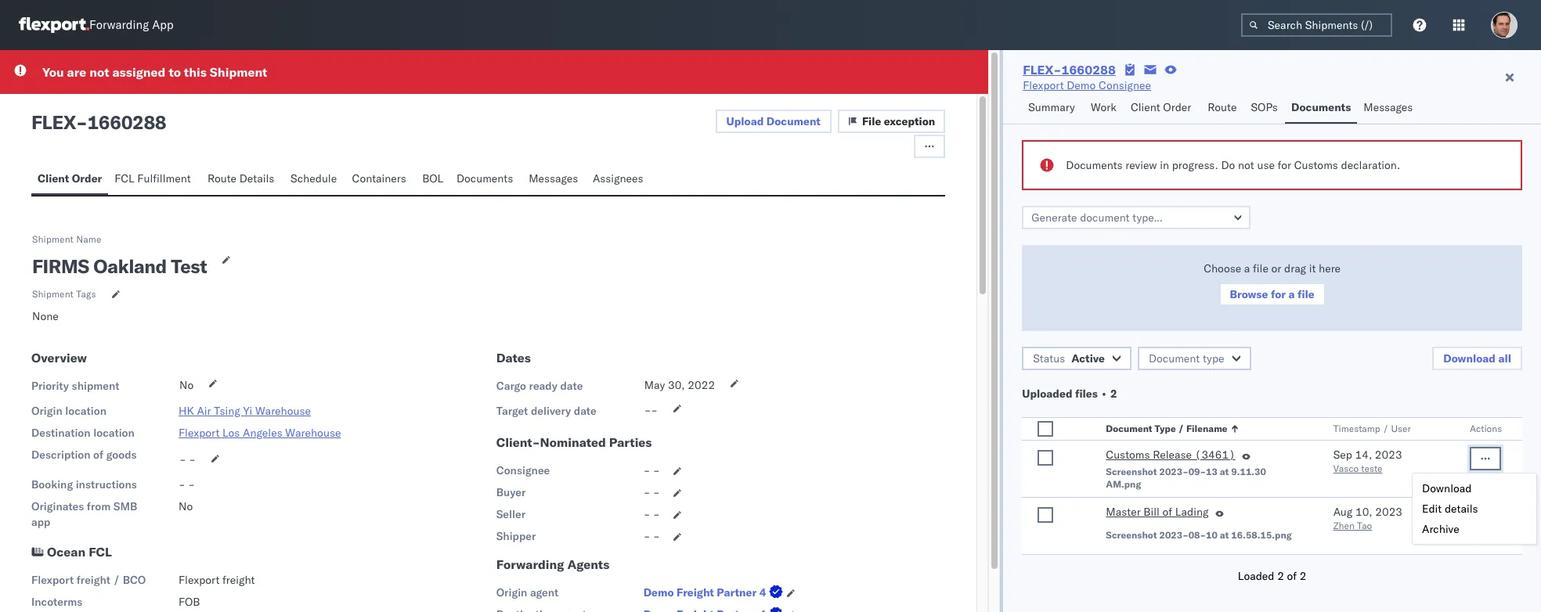 Task type: describe. For each thing, give the bounding box(es) containing it.
0 vertical spatial client order
[[1131, 100, 1191, 114]]

bol button
[[416, 164, 450, 195]]

sep
[[1333, 448, 1352, 462]]

0 horizontal spatial documents
[[457, 172, 513, 186]]

all
[[1499, 352, 1512, 366]]

- - for consignee
[[643, 464, 660, 478]]

client-
[[496, 435, 540, 450]]

tao
[[1357, 520, 1372, 532]]

1 vertical spatial messages
[[529, 172, 578, 186]]

0 vertical spatial documents button
[[1285, 93, 1357, 124]]

flexport for flexport freight
[[179, 573, 220, 587]]

master bill of lading link
[[1106, 504, 1209, 523]]

customs release (3461)
[[1106, 448, 1236, 462]]

bco
[[123, 573, 146, 587]]

user
[[1391, 423, 1411, 435]]

in
[[1160, 158, 1169, 172]]

loaded
[[1238, 569, 1275, 583]]

yi
[[243, 404, 252, 418]]

2022
[[688, 378, 715, 392]]

2 for of
[[1300, 569, 1307, 583]]

0 vertical spatial warehouse
[[255, 404, 311, 418]]

route button
[[1202, 93, 1245, 124]]

hk
[[179, 404, 194, 418]]

booking instructions
[[31, 478, 137, 492]]

vasco
[[1333, 463, 1359, 475]]

09-
[[1189, 466, 1206, 478]]

date for cargo ready date
[[560, 379, 583, 393]]

containers button
[[346, 164, 416, 195]]

uploaded files ∙ 2
[[1022, 387, 1117, 401]]

2 horizontal spatial /
[[1383, 423, 1389, 435]]

timestamp / user
[[1333, 423, 1411, 435]]

0 vertical spatial a
[[1244, 262, 1250, 276]]

0 horizontal spatial file
[[1253, 262, 1269, 276]]

air
[[197, 404, 211, 418]]

flex-1660288 link
[[1023, 62, 1116, 78]]

app
[[152, 18, 174, 32]]

at for sep 14, 2023
[[1220, 466, 1229, 478]]

download all button
[[1433, 347, 1522, 370]]

download for all
[[1444, 352, 1496, 366]]

2023 for sep 14, 2023
[[1375, 448, 1402, 462]]

type
[[1203, 352, 1225, 366]]

flex
[[31, 110, 76, 134]]

freight for flexport freight
[[222, 573, 255, 587]]

2 horizontal spatial documents
[[1291, 100, 1351, 114]]

forwarding agents
[[496, 557, 610, 572]]

forwarding for forwarding app
[[89, 18, 149, 32]]

16.58.15.png
[[1231, 529, 1292, 541]]

consignee inside 'flexport demo consignee' link
[[1099, 78, 1151, 92]]

target delivery date
[[496, 404, 597, 418]]

date for target delivery date
[[574, 404, 597, 418]]

sops
[[1251, 100, 1278, 114]]

timestamp / user button
[[1330, 420, 1439, 435]]

type
[[1155, 423, 1176, 435]]

you are not assigned to this shipment
[[42, 64, 267, 80]]

30,
[[668, 378, 685, 392]]

Search Shipments (/) text field
[[1241, 13, 1392, 37]]

at for aug 10, 2023
[[1220, 529, 1229, 541]]

description
[[31, 448, 90, 462]]

loaded 2 of 2
[[1238, 569, 1307, 583]]

zhen
[[1333, 520, 1355, 532]]

0 vertical spatial no
[[179, 378, 194, 392]]

document for document type
[[1149, 352, 1200, 366]]

dates
[[496, 350, 531, 366]]

buyer
[[496, 486, 526, 500]]

- - for shipper
[[643, 529, 660, 544]]

document type / filename button
[[1103, 420, 1302, 435]]

fcl fulfillment button
[[108, 164, 201, 195]]

screenshot 2023-08-10 at 16.58.15.png
[[1106, 529, 1292, 541]]

flexport freight / bco
[[31, 573, 146, 587]]

/ for bco
[[113, 573, 120, 587]]

10
[[1206, 529, 1218, 541]]

document inside the upload document button
[[767, 114, 821, 128]]

use
[[1257, 158, 1275, 172]]

firms
[[32, 255, 89, 278]]

13
[[1206, 466, 1218, 478]]

origin for origin agent
[[496, 586, 527, 600]]

origin agent
[[496, 586, 558, 600]]

flexport los angeles warehouse
[[179, 426, 341, 440]]

screenshot for sep
[[1106, 466, 1157, 478]]

seller
[[496, 507, 526, 522]]

documents review in progress. do not use for customs declaration.
[[1066, 158, 1401, 172]]

0 horizontal spatial order
[[72, 172, 102, 186]]

from
[[87, 500, 111, 514]]

to
[[169, 64, 181, 80]]

hk air tsing yi warehouse link
[[179, 404, 311, 418]]

originates
[[31, 500, 84, 514]]

destination
[[31, 426, 91, 440]]

drag
[[1284, 262, 1306, 276]]

cargo ready date
[[496, 379, 583, 393]]

partner
[[717, 586, 757, 600]]

client for the client order button to the right
[[1131, 100, 1160, 114]]

timestamp
[[1333, 423, 1381, 435]]

1 vertical spatial warehouse
[[285, 426, 341, 440]]

target
[[496, 404, 528, 418]]

client for bottommost the client order button
[[38, 172, 69, 186]]

flexport los angeles warehouse link
[[179, 426, 341, 440]]

of for master bill of lading
[[1163, 505, 1173, 519]]

screenshot 2023-09-13 at 9.11.30 am.png
[[1106, 466, 1266, 490]]

document type / filename
[[1106, 423, 1228, 435]]

shipment name
[[32, 233, 101, 245]]

sops button
[[1245, 93, 1285, 124]]

details
[[239, 172, 274, 186]]

1 horizontal spatial demo
[[1067, 78, 1096, 92]]

1 horizontal spatial order
[[1163, 100, 1191, 114]]

bill
[[1144, 505, 1160, 519]]

0 vertical spatial shipment
[[210, 64, 267, 80]]

shipper
[[496, 529, 536, 544]]

flexport demo consignee link
[[1023, 78, 1151, 93]]

choose a file or drag it here
[[1204, 262, 1341, 276]]

(3461)
[[1195, 448, 1236, 462]]

you
[[42, 64, 64, 80]]

files
[[1075, 387, 1098, 401]]

here
[[1319, 262, 1341, 276]]

08-
[[1189, 529, 1206, 541]]

1 vertical spatial 1660288
[[87, 110, 166, 134]]

1 horizontal spatial client order button
[[1125, 93, 1202, 124]]

2 for ∙
[[1111, 387, 1117, 401]]

screenshot for aug
[[1106, 529, 1157, 541]]

parties
[[609, 435, 652, 450]]

file inside button
[[1298, 287, 1315, 302]]



Task type: locate. For each thing, give the bounding box(es) containing it.
download up "details"
[[1422, 482, 1472, 496]]

0 vertical spatial messages button
[[1357, 93, 1421, 124]]

2023 right 10, at the right of the page
[[1375, 505, 1403, 519]]

1 vertical spatial a
[[1289, 287, 1295, 302]]

1 vertical spatial screenshot
[[1106, 529, 1157, 541]]

1 vertical spatial at
[[1220, 529, 1229, 541]]

master bill of lading
[[1106, 505, 1209, 519]]

demo
[[1067, 78, 1096, 92], [643, 586, 674, 600]]

2023- for sep
[[1159, 466, 1189, 478]]

status
[[1033, 352, 1065, 366]]

1 horizontal spatial file
[[1298, 287, 1315, 302]]

0 horizontal spatial client order
[[38, 172, 102, 186]]

browse for a file button
[[1219, 283, 1326, 306]]

shipment up none
[[32, 288, 74, 300]]

ocean fcl
[[47, 544, 112, 560]]

1 horizontal spatial documents
[[1066, 158, 1123, 172]]

file left or
[[1253, 262, 1269, 276]]

actions
[[1470, 423, 1502, 435]]

0 vertical spatial for
[[1278, 158, 1291, 172]]

Generate document type... text field
[[1022, 206, 1251, 229]]

2
[[1111, 387, 1117, 401], [1277, 569, 1284, 583], [1300, 569, 1307, 583]]

teste
[[1361, 463, 1383, 475]]

file
[[1253, 262, 1269, 276], [1298, 287, 1315, 302]]

fcl left fulfillment
[[115, 172, 134, 186]]

flex-1660288
[[1023, 62, 1116, 78]]

documents button right sops
[[1285, 93, 1357, 124]]

for right use
[[1278, 158, 1291, 172]]

/ right type
[[1178, 423, 1184, 435]]

date right ready on the bottom of the page
[[560, 379, 583, 393]]

forwarding left app
[[89, 18, 149, 32]]

route inside route details button
[[207, 172, 237, 186]]

order down flex - 1660288
[[72, 172, 102, 186]]

1 vertical spatial client order
[[38, 172, 102, 186]]

0 vertical spatial order
[[1163, 100, 1191, 114]]

1 horizontal spatial client
[[1131, 100, 1160, 114]]

None checkbox
[[1038, 421, 1054, 437], [1038, 507, 1054, 523], [1038, 421, 1054, 437], [1038, 507, 1054, 523]]

0 vertical spatial customs
[[1294, 158, 1338, 172]]

file exception
[[862, 114, 935, 128]]

consignee up work
[[1099, 78, 1151, 92]]

0 vertical spatial download
[[1444, 352, 1496, 366]]

0 horizontal spatial consignee
[[496, 464, 550, 478]]

flexport for flexport demo consignee
[[1023, 78, 1064, 92]]

origin down priority
[[31, 404, 62, 418]]

document type
[[1149, 352, 1225, 366]]

0 vertical spatial of
[[93, 448, 103, 462]]

0 horizontal spatial not
[[89, 64, 109, 80]]

0 vertical spatial location
[[65, 404, 106, 418]]

messages button up declaration.
[[1357, 93, 1421, 124]]

0 vertical spatial 2023-
[[1159, 466, 1189, 478]]

documents right 'sops' button
[[1291, 100, 1351, 114]]

∙
[[1101, 387, 1108, 401]]

1 vertical spatial file
[[1298, 287, 1315, 302]]

shipment for none
[[32, 288, 74, 300]]

0 vertical spatial consignee
[[1099, 78, 1151, 92]]

date up 'client-nominated parties'
[[574, 404, 597, 418]]

1 horizontal spatial 1660288
[[1062, 62, 1116, 78]]

- - for description of goods
[[179, 453, 196, 467]]

assignees
[[593, 172, 643, 186]]

1 horizontal spatial /
[[1178, 423, 1184, 435]]

no right smb
[[179, 500, 193, 514]]

documents left review
[[1066, 158, 1123, 172]]

2023- down master bill of lading link
[[1159, 529, 1189, 541]]

1 vertical spatial forwarding
[[496, 557, 564, 572]]

lading
[[1175, 505, 1209, 519]]

download all
[[1444, 352, 1512, 366]]

status active
[[1033, 352, 1105, 366]]

flexport down the flex-
[[1023, 78, 1064, 92]]

2023 inside sep 14, 2023 vasco teste
[[1375, 448, 1402, 462]]

1660288
[[1062, 62, 1116, 78], [87, 110, 166, 134]]

a down the 'drag' on the top
[[1289, 287, 1295, 302]]

1 vertical spatial messages button
[[523, 164, 587, 195]]

client order button up in
[[1125, 93, 1202, 124]]

demo freight partner 4 link
[[643, 585, 787, 601]]

flexport for flexport los angeles warehouse
[[179, 426, 220, 440]]

customs
[[1294, 158, 1338, 172], [1106, 448, 1150, 462]]

documents
[[1291, 100, 1351, 114], [1066, 158, 1123, 172], [457, 172, 513, 186]]

upload document
[[726, 114, 821, 128]]

0 horizontal spatial freight
[[77, 573, 110, 587]]

delivery
[[531, 404, 571, 418]]

14,
[[1355, 448, 1372, 462]]

1 horizontal spatial of
[[1163, 505, 1173, 519]]

order left route button at the top right
[[1163, 100, 1191, 114]]

1 horizontal spatial not
[[1238, 158, 1254, 172]]

0 horizontal spatial client
[[38, 172, 69, 186]]

warehouse right angeles
[[285, 426, 341, 440]]

1 vertical spatial customs
[[1106, 448, 1150, 462]]

document
[[767, 114, 821, 128], [1149, 352, 1200, 366], [1106, 423, 1153, 435]]

tsing
[[214, 404, 240, 418]]

1 horizontal spatial origin
[[496, 586, 527, 600]]

1 horizontal spatial a
[[1289, 287, 1295, 302]]

1 vertical spatial client
[[38, 172, 69, 186]]

0 vertical spatial document
[[767, 114, 821, 128]]

client down flex
[[38, 172, 69, 186]]

customs up am.png
[[1106, 448, 1150, 462]]

of for loaded 2 of 2
[[1287, 569, 1297, 583]]

for inside browse for a file button
[[1271, 287, 1286, 302]]

of right loaded
[[1287, 569, 1297, 583]]

1 vertical spatial for
[[1271, 287, 1286, 302]]

0 vertical spatial fcl
[[115, 172, 134, 186]]

location up goods
[[93, 426, 135, 440]]

it
[[1309, 262, 1316, 276]]

download for edit
[[1422, 482, 1472, 496]]

1 vertical spatial origin
[[496, 586, 527, 600]]

0 vertical spatial 1660288
[[1062, 62, 1116, 78]]

2 screenshot from the top
[[1106, 529, 1157, 541]]

2023- inside screenshot 2023-09-13 at 9.11.30 am.png
[[1159, 466, 1189, 478]]

shipment for firms oakland test
[[32, 233, 74, 245]]

1 horizontal spatial route
[[1208, 100, 1237, 114]]

summary button
[[1022, 93, 1085, 124]]

1 horizontal spatial consignee
[[1099, 78, 1151, 92]]

app
[[31, 515, 50, 529]]

of right bill
[[1163, 505, 1173, 519]]

nominated
[[540, 435, 606, 450]]

2 vertical spatial shipment
[[32, 288, 74, 300]]

screenshot inside screenshot 2023-09-13 at 9.11.30 am.png
[[1106, 466, 1157, 478]]

am.png
[[1106, 479, 1141, 490]]

0 horizontal spatial origin
[[31, 404, 62, 418]]

messages
[[1364, 100, 1413, 114], [529, 172, 578, 186]]

at inside screenshot 2023-09-13 at 9.11.30 am.png
[[1220, 466, 1229, 478]]

customs right use
[[1294, 158, 1338, 172]]

route for route details
[[207, 172, 237, 186]]

0 horizontal spatial 2
[[1111, 387, 1117, 401]]

route for route
[[1208, 100, 1237, 114]]

goods
[[106, 448, 137, 462]]

of
[[93, 448, 103, 462], [1163, 505, 1173, 519], [1287, 569, 1297, 583]]

forwarding up origin agent
[[496, 557, 564, 572]]

client order down flex
[[38, 172, 102, 186]]

2 vertical spatial document
[[1106, 423, 1153, 435]]

0 horizontal spatial forwarding
[[89, 18, 149, 32]]

None checkbox
[[1038, 450, 1054, 466]]

0 horizontal spatial customs
[[1106, 448, 1150, 462]]

demo down flex-1660288 link
[[1067, 78, 1096, 92]]

2023-
[[1159, 466, 1189, 478], [1159, 529, 1189, 541]]

2023- for aug
[[1159, 529, 1189, 541]]

0 vertical spatial origin
[[31, 404, 62, 418]]

forwarding for forwarding agents
[[496, 557, 564, 572]]

1 vertical spatial no
[[179, 500, 193, 514]]

route left sops
[[1208, 100, 1237, 114]]

document inside document type / filename button
[[1106, 423, 1153, 435]]

1 vertical spatial client order button
[[31, 164, 108, 195]]

flexport. image
[[19, 17, 89, 33]]

messages up declaration.
[[1364, 100, 1413, 114]]

0 vertical spatial client
[[1131, 100, 1160, 114]]

1 vertical spatial not
[[1238, 158, 1254, 172]]

messages button left assignees
[[523, 164, 587, 195]]

1 at from the top
[[1220, 466, 1229, 478]]

1 vertical spatial shipment
[[32, 233, 74, 245]]

download inside button
[[1444, 352, 1496, 366]]

priority
[[31, 379, 69, 393]]

a inside button
[[1289, 287, 1295, 302]]

file down 'it'
[[1298, 287, 1315, 302]]

2 horizontal spatial of
[[1287, 569, 1297, 583]]

2023 up the teste
[[1375, 448, 1402, 462]]

destination location
[[31, 426, 135, 440]]

0 vertical spatial not
[[89, 64, 109, 80]]

for
[[1278, 158, 1291, 172], [1271, 287, 1286, 302]]

2 horizontal spatial 2
[[1300, 569, 1307, 583]]

edit
[[1422, 502, 1442, 516]]

originates from smb app
[[31, 500, 137, 529]]

assignees button
[[587, 164, 652, 195]]

1 vertical spatial location
[[93, 426, 135, 440]]

overview
[[31, 350, 87, 366]]

/ left bco
[[113, 573, 120, 587]]

download inside download edit details archive
[[1422, 482, 1472, 496]]

consignee
[[1099, 78, 1151, 92], [496, 464, 550, 478]]

- - for buyer
[[643, 486, 660, 500]]

no up hk
[[179, 378, 194, 392]]

work
[[1091, 100, 1117, 114]]

master
[[1106, 505, 1141, 519]]

fcl inside button
[[115, 172, 134, 186]]

origin left the agent on the bottom left
[[496, 586, 527, 600]]

1 horizontal spatial messages button
[[1357, 93, 1421, 124]]

a right choose
[[1244, 262, 1250, 276]]

0 vertical spatial file
[[1253, 262, 1269, 276]]

flexport up fob
[[179, 573, 220, 587]]

origin for origin location
[[31, 404, 62, 418]]

hk air tsing yi warehouse
[[179, 404, 311, 418]]

demo freight partner 4
[[643, 586, 766, 600]]

at
[[1220, 466, 1229, 478], [1220, 529, 1229, 541]]

- - for seller
[[643, 507, 660, 522]]

client-nominated parties
[[496, 435, 652, 450]]

angeles
[[243, 426, 282, 440]]

archive
[[1422, 522, 1460, 536]]

flexport for flexport freight / bco
[[31, 573, 74, 587]]

messages left assignees
[[529, 172, 578, 186]]

flex-
[[1023, 62, 1062, 78]]

1660288 up flexport demo consignee
[[1062, 62, 1116, 78]]

priority shipment
[[31, 379, 119, 393]]

0 horizontal spatial /
[[113, 573, 120, 587]]

screenshot up am.png
[[1106, 466, 1157, 478]]

0 vertical spatial forwarding
[[89, 18, 149, 32]]

1 horizontal spatial messages
[[1364, 100, 1413, 114]]

2 freight from the left
[[222, 573, 255, 587]]

0 vertical spatial client order button
[[1125, 93, 1202, 124]]

0 horizontal spatial documents button
[[450, 164, 523, 195]]

fcl up "flexport freight / bco"
[[89, 544, 112, 560]]

documents right bol button
[[457, 172, 513, 186]]

9.11.30
[[1231, 466, 1266, 478]]

not
[[89, 64, 109, 80], [1238, 158, 1254, 172]]

client order right the work button
[[1131, 100, 1191, 114]]

1 2023- from the top
[[1159, 466, 1189, 478]]

schedule button
[[284, 164, 346, 195]]

flexport
[[1023, 78, 1064, 92], [179, 426, 220, 440], [31, 573, 74, 587], [179, 573, 220, 587]]

or
[[1272, 262, 1282, 276]]

2023 inside 'aug 10, 2023 zhen tao'
[[1375, 505, 1403, 519]]

schedule
[[291, 172, 337, 186]]

0 vertical spatial 2023
[[1375, 448, 1402, 462]]

demo left freight
[[643, 586, 674, 600]]

0 horizontal spatial demo
[[643, 586, 674, 600]]

documents button right bol
[[450, 164, 523, 195]]

1 horizontal spatial forwarding
[[496, 557, 564, 572]]

1 horizontal spatial fcl
[[115, 172, 134, 186]]

0 horizontal spatial a
[[1244, 262, 1250, 276]]

route left the 'details'
[[207, 172, 237, 186]]

date
[[560, 379, 583, 393], [574, 404, 597, 418]]

/ for filename
[[1178, 423, 1184, 435]]

-
[[76, 110, 87, 134], [644, 403, 651, 417], [651, 403, 658, 417], [179, 453, 186, 467], [189, 453, 196, 467], [643, 464, 650, 478], [653, 464, 660, 478], [179, 478, 185, 492], [188, 478, 195, 492], [643, 486, 650, 500], [653, 486, 660, 500], [643, 507, 650, 522], [653, 507, 660, 522], [643, 529, 650, 544], [653, 529, 660, 544]]

aug
[[1333, 505, 1353, 519]]

2 2023- from the top
[[1159, 529, 1189, 541]]

location for destination location
[[93, 426, 135, 440]]

flexport up the incoterms
[[31, 573, 74, 587]]

for down or
[[1271, 287, 1286, 302]]

of left goods
[[93, 448, 103, 462]]

2023 for aug 10, 2023
[[1375, 505, 1403, 519]]

order
[[1163, 100, 1191, 114], [72, 172, 102, 186]]

1 vertical spatial 2023
[[1375, 505, 1403, 519]]

not right do
[[1238, 158, 1254, 172]]

client right the work button
[[1131, 100, 1160, 114]]

/ left "user"
[[1383, 423, 1389, 435]]

document for document type / filename
[[1106, 423, 1153, 435]]

aug 10, 2023 zhen tao
[[1333, 505, 1403, 532]]

0 horizontal spatial messages button
[[523, 164, 587, 195]]

0 vertical spatial at
[[1220, 466, 1229, 478]]

at right 13
[[1220, 466, 1229, 478]]

description of goods
[[31, 448, 137, 462]]

0 horizontal spatial client order button
[[31, 164, 108, 195]]

1 vertical spatial download
[[1422, 482, 1472, 496]]

incoterms
[[31, 595, 83, 609]]

agent
[[530, 586, 558, 600]]

agents
[[567, 557, 610, 572]]

1 freight from the left
[[77, 573, 110, 587]]

0 vertical spatial screenshot
[[1106, 466, 1157, 478]]

2023- down release
[[1159, 466, 1189, 478]]

progress.
[[1172, 158, 1218, 172]]

shipment right this
[[210, 64, 267, 80]]

client order button up shipment name
[[31, 164, 108, 195]]

document inside document type button
[[1149, 352, 1200, 366]]

may
[[644, 378, 665, 392]]

0 horizontal spatial messages
[[529, 172, 578, 186]]

1 horizontal spatial documents button
[[1285, 93, 1357, 124]]

flexport down air
[[179, 426, 220, 440]]

screenshot down master
[[1106, 529, 1157, 541]]

0 vertical spatial route
[[1208, 100, 1237, 114]]

not right are
[[89, 64, 109, 80]]

0 vertical spatial messages
[[1364, 100, 1413, 114]]

warehouse up angeles
[[255, 404, 311, 418]]

browse
[[1230, 287, 1268, 302]]

1660288 down the assigned
[[87, 110, 166, 134]]

freight for flexport freight / bco
[[77, 573, 110, 587]]

0 horizontal spatial 1660288
[[87, 110, 166, 134]]

2 vertical spatial of
[[1287, 569, 1297, 583]]

this
[[184, 64, 207, 80]]

uploaded
[[1022, 387, 1073, 401]]

2 at from the top
[[1220, 529, 1229, 541]]

shipment up firms
[[32, 233, 74, 245]]

route details
[[207, 172, 274, 186]]

1 vertical spatial of
[[1163, 505, 1173, 519]]

1 horizontal spatial 2
[[1277, 569, 1284, 583]]

download left all
[[1444, 352, 1496, 366]]

0 horizontal spatial fcl
[[89, 544, 112, 560]]

1 vertical spatial documents button
[[450, 164, 523, 195]]

location for origin location
[[65, 404, 106, 418]]

consignee up buyer
[[496, 464, 550, 478]]

location up destination location
[[65, 404, 106, 418]]

summary
[[1028, 100, 1075, 114]]

0 horizontal spatial of
[[93, 448, 103, 462]]

route inside route button
[[1208, 100, 1237, 114]]

- -
[[179, 453, 196, 467], [643, 464, 660, 478], [179, 478, 195, 492], [643, 486, 660, 500], [643, 507, 660, 522], [643, 529, 660, 544]]

1 vertical spatial consignee
[[496, 464, 550, 478]]

details
[[1445, 502, 1478, 516]]

0 horizontal spatial route
[[207, 172, 237, 186]]

1 screenshot from the top
[[1106, 466, 1157, 478]]

4
[[759, 586, 766, 600]]

1 horizontal spatial customs
[[1294, 158, 1338, 172]]

fcl fulfillment
[[115, 172, 191, 186]]

1 vertical spatial demo
[[643, 586, 674, 600]]

/
[[1178, 423, 1184, 435], [1383, 423, 1389, 435], [113, 573, 120, 587]]

at right 10 on the bottom of the page
[[1220, 529, 1229, 541]]

do
[[1221, 158, 1235, 172]]

1 vertical spatial document
[[1149, 352, 1200, 366]]



Task type: vqa. For each thing, say whether or not it's contained in the screenshot.
the left Route
yes



